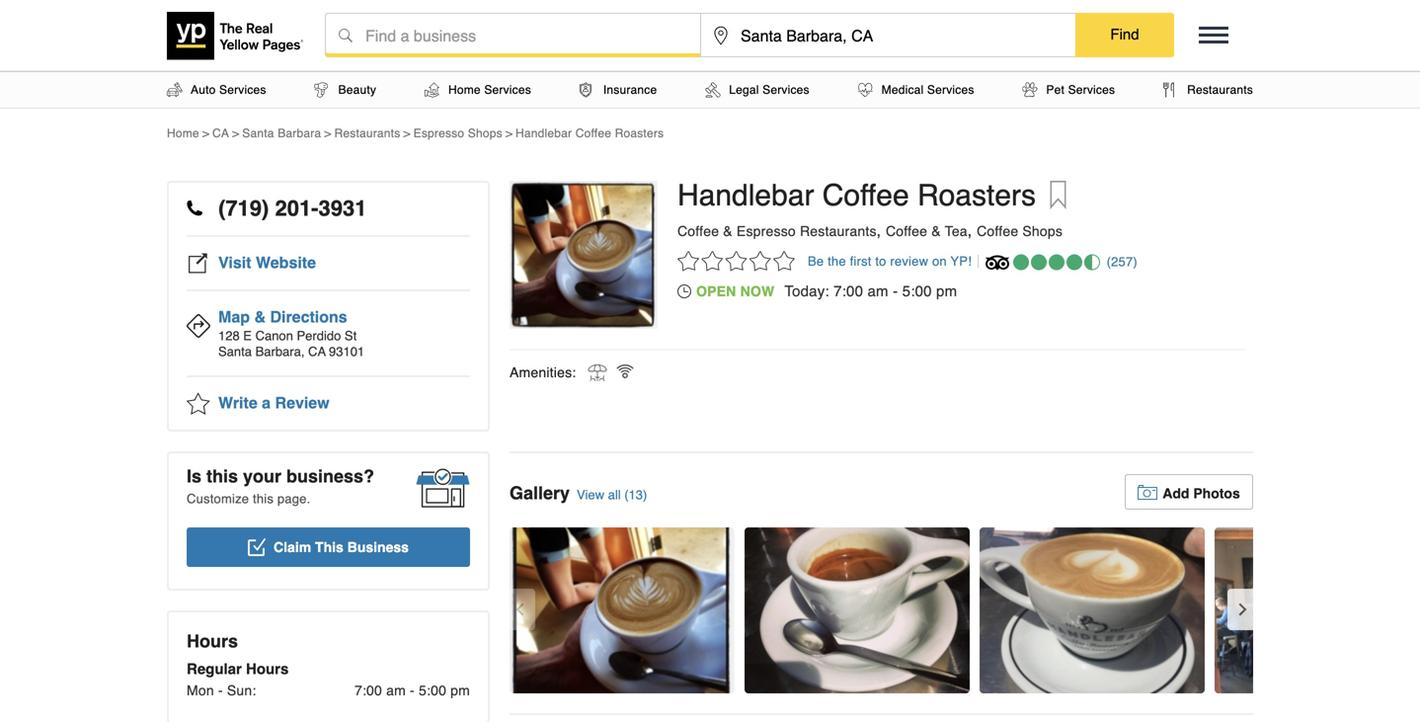 Task type: locate. For each thing, give the bounding box(es) containing it.
photos
[[1194, 486, 1241, 501]]

-
[[893, 282, 898, 300], [218, 683, 223, 699], [410, 683, 415, 699]]

roasters down insurance
[[615, 126, 664, 140]]

2 horizontal spatial &
[[932, 223, 941, 239]]

1 horizontal spatial hours
[[246, 661, 289, 678]]

handlebar coffee roasters inside breadcrumbs navigation
[[516, 126, 664, 140]]

now
[[741, 283, 775, 299]]

coffee up the open
[[678, 223, 719, 239]]

5 services from the left
[[1069, 83, 1116, 97]]

a
[[262, 394, 271, 412]]

yp!
[[951, 254, 972, 269]]

roasters up 'tea'
[[918, 178, 1036, 212]]

0 vertical spatial 5:00
[[903, 282, 932, 300]]

handlebar coffee roasters down browse insurance icon
[[516, 126, 664, 140]]

(13)
[[625, 488, 648, 502]]

coffee
[[576, 126, 612, 140], [823, 178, 910, 212], [678, 223, 719, 239], [886, 223, 928, 239], [977, 223, 1019, 239]]

(257)
[[1107, 254, 1138, 269]]

0 horizontal spatial shops
[[468, 126, 503, 140]]

hours up regular
[[187, 631, 238, 652]]

0 vertical spatial pm
[[937, 282, 958, 300]]

0 horizontal spatial espresso
[[414, 126, 465, 140]]

home
[[449, 83, 481, 97]]

& up the open
[[724, 223, 733, 239]]

0 vertical spatial 7:00
[[834, 282, 864, 300]]

0 vertical spatial handlebar coffee roasters
[[516, 126, 664, 140]]

coffee up coffee & espresso restaurants , coffee & tea , coffee shops on the top of page
[[823, 178, 910, 212]]

2 , from the left
[[968, 221, 973, 240]]

canon
[[255, 329, 293, 343]]

espresso up now
[[737, 223, 796, 239]]

1 horizontal spatial restaurants
[[800, 223, 877, 239]]

hours up sun: at the left bottom
[[246, 661, 289, 678]]

coffee & espresso restaurants , coffee & tea , coffee shops
[[678, 221, 1063, 240]]

0 horizontal spatial handlebar coffee roasters - santa barbara, ca image
[[510, 528, 735, 694]]

services right home
[[484, 83, 532, 97]]

1 vertical spatial am
[[386, 683, 406, 699]]

&
[[724, 223, 733, 239], [932, 223, 941, 239], [254, 308, 266, 326]]

0 vertical spatial shops
[[468, 126, 503, 140]]

1 horizontal spatial handlebar
[[678, 178, 815, 212]]

breadcrumbs navigation
[[167, 125, 1254, 141]]

0 horizontal spatial am
[[386, 683, 406, 699]]

1 vertical spatial restaurants
[[800, 223, 877, 239]]

restaurants link
[[334, 126, 401, 140]]

0 vertical spatial handlebar
[[516, 126, 572, 140]]

restaurants
[[1188, 83, 1254, 97]]

shops down the home services
[[468, 126, 503, 140]]

1 horizontal spatial pm
[[937, 282, 958, 300]]

0 horizontal spatial handlebar coffee roasters
[[516, 126, 664, 140]]

1 vertical spatial shops
[[1023, 223, 1063, 239]]

coffee shops link
[[977, 223, 1063, 239]]

is this your business? customize this page.
[[187, 466, 375, 506]]

espresso shops
[[414, 126, 503, 140]]

1 horizontal spatial 5:00
[[903, 282, 932, 300]]

add
[[1163, 486, 1190, 501]]

espresso down browse home services icon
[[414, 126, 465, 140]]

1 horizontal spatial shops
[[1023, 223, 1063, 239]]

1 horizontal spatial &
[[724, 223, 733, 239]]

5:00
[[903, 282, 932, 300], [419, 683, 447, 699]]

find
[[1111, 26, 1140, 43]]

this up customize
[[207, 466, 238, 487]]

view all (13) link
[[577, 488, 648, 502]]

1 vertical spatial ca
[[308, 344, 326, 359]]

santa right ca 'link' on the top left of the page
[[242, 126, 274, 140]]

1 vertical spatial santa
[[218, 344, 252, 359]]

7:00
[[834, 282, 864, 300], [355, 683, 382, 699]]

be
[[808, 254, 824, 269]]

& up canon
[[254, 308, 266, 326]]

mon - sun:
[[187, 683, 256, 699]]

the
[[828, 254, 847, 269]]

0 horizontal spatial handlebar
[[516, 126, 572, 140]]

business?
[[287, 466, 375, 487]]

auto
[[191, 83, 216, 97]]

, up yp!
[[968, 221, 973, 240]]

ca right home link
[[212, 126, 229, 140]]

page.
[[278, 492, 311, 506]]

coffee right 'tea'
[[977, 223, 1019, 239]]

add photos link
[[1125, 474, 1254, 510]]

1 services from the left
[[219, 83, 266, 97]]

1 horizontal spatial ca
[[308, 344, 326, 359]]

santa barbara
[[242, 126, 321, 140]]

coffee & espresso restaurants link
[[678, 223, 877, 239]]

0 horizontal spatial restaurants
[[334, 126, 401, 140]]

services for medical services
[[928, 83, 975, 97]]

customize
[[187, 492, 249, 506]]

home link
[[167, 126, 199, 140]]

auto services
[[191, 83, 266, 97]]

shops up (257) link at right top
[[1023, 223, 1063, 239]]

& inside map & directions 128 e canon perdido st santa barbara, ca 93101
[[254, 308, 266, 326]]

0 horizontal spatial 5:00
[[419, 683, 447, 699]]

browse auto services image
[[167, 83, 183, 97]]

open now today: 7:00 am - 5:00 pm
[[697, 282, 958, 300]]

(719) 201-3931 link
[[187, 183, 470, 237]]

3 services from the left
[[763, 83, 810, 97]]

0 vertical spatial am
[[868, 282, 889, 300]]

ca
[[212, 126, 229, 140], [308, 344, 326, 359]]

1 vertical spatial handlebar
[[678, 178, 815, 212]]

website
[[256, 253, 316, 272]]

ca down perdido
[[308, 344, 326, 359]]

handlebar coffee roasters up coffee & espresso restaurants , coffee & tea , coffee shops on the top of page
[[678, 178, 1036, 212]]

2 horizontal spatial handlebar coffee roasters - santa barbara, ca image
[[980, 528, 1205, 694]]

& left 'tea'
[[932, 223, 941, 239]]

browse medical services image
[[858, 83, 874, 97]]

pet services
[[1047, 83, 1116, 97]]

0 vertical spatial this
[[207, 466, 238, 487]]

services right legal
[[763, 83, 810, 97]]

pm
[[937, 282, 958, 300], [451, 683, 470, 699]]

review
[[275, 394, 330, 412]]

Find a business text field
[[326, 14, 701, 57]]

shops inside breadcrumbs navigation
[[468, 126, 503, 140]]

1 horizontal spatial espresso
[[737, 223, 796, 239]]

santa inside map & directions 128 e canon perdido st santa barbara, ca 93101
[[218, 344, 252, 359]]

0 horizontal spatial roasters
[[615, 126, 664, 140]]

santa inside breadcrumbs navigation
[[242, 126, 274, 140]]

browse insurance image
[[580, 83, 592, 97]]

1 vertical spatial pm
[[451, 683, 470, 699]]

0 horizontal spatial hours
[[187, 631, 238, 652]]

2 services from the left
[[484, 83, 532, 97]]

0 vertical spatial restaurants
[[334, 126, 401, 140]]

0 horizontal spatial ca
[[212, 126, 229, 140]]

handlebar coffee roasters - santa barbara, ca image
[[510, 528, 735, 694], [745, 528, 970, 694], [980, 528, 1205, 694]]

coffee down browse insurance icon
[[576, 126, 612, 140]]

0 vertical spatial hours
[[187, 631, 238, 652]]

restaurants up the
[[800, 223, 877, 239]]

to
[[876, 254, 887, 269]]

0 vertical spatial roasters
[[615, 126, 664, 140]]

1 horizontal spatial ,
[[968, 221, 973, 240]]

1 horizontal spatial am
[[868, 282, 889, 300]]

1 vertical spatial espresso
[[737, 223, 796, 239]]

business
[[348, 539, 409, 555]]

Where? text field
[[702, 14, 1076, 57]]

visit website link
[[187, 237, 470, 291]]

this down the your
[[253, 492, 274, 506]]

1 horizontal spatial handlebar coffee roasters - santa barbara, ca image
[[745, 528, 970, 694]]

0 horizontal spatial &
[[254, 308, 266, 326]]

services right pet
[[1069, 83, 1116, 97]]

1 horizontal spatial 7:00
[[834, 282, 864, 300]]

,
[[877, 221, 882, 240], [968, 221, 973, 240]]

restaurants down beauty
[[334, 126, 401, 140]]

hours
[[187, 631, 238, 652], [246, 661, 289, 678]]

services right "auto" at the top left
[[219, 83, 266, 97]]

services for home services
[[484, 83, 532, 97]]

0 vertical spatial ca
[[212, 126, 229, 140]]

0 horizontal spatial ,
[[877, 221, 882, 240]]

1 horizontal spatial this
[[253, 492, 274, 506]]

roasters
[[615, 126, 664, 140], [918, 178, 1036, 212]]

this
[[207, 466, 238, 487], [253, 492, 274, 506]]

1 vertical spatial this
[[253, 492, 274, 506]]

0 vertical spatial santa
[[242, 126, 274, 140]]

4 services from the left
[[928, 83, 975, 97]]

& for directions
[[254, 308, 266, 326]]

1 horizontal spatial roasters
[[918, 178, 1036, 212]]

sun:
[[227, 683, 256, 699]]

espresso shops link
[[414, 126, 503, 140]]

1 horizontal spatial handlebar coffee roasters
[[678, 178, 1036, 212]]

am
[[868, 282, 889, 300], [386, 683, 406, 699]]

handlebar
[[516, 126, 572, 140], [678, 178, 815, 212]]

the real yellow pages logo image
[[167, 12, 305, 60]]

handlebar up coffee & espresso restaurants link
[[678, 178, 815, 212]]

1 vertical spatial 7:00
[[355, 683, 382, 699]]

shops
[[468, 126, 503, 140], [1023, 223, 1063, 239]]

1 vertical spatial 5:00
[[419, 683, 447, 699]]

, up to on the right top of page
[[877, 221, 882, 240]]

beauty
[[338, 83, 377, 97]]

1 horizontal spatial -
[[410, 683, 415, 699]]

espresso inside breadcrumbs navigation
[[414, 126, 465, 140]]

0 vertical spatial espresso
[[414, 126, 465, 140]]

handlebar down the home services
[[516, 126, 572, 140]]

services right medical
[[928, 83, 975, 97]]

santa down 128
[[218, 344, 252, 359]]



Task type: describe. For each thing, give the bounding box(es) containing it.
open
[[697, 283, 737, 299]]

amenities:
[[510, 365, 576, 380]]

claim this business link
[[187, 528, 470, 567]]

shops inside coffee & espresso restaurants , coffee & tea , coffee shops
[[1023, 223, 1063, 239]]

find button
[[1076, 13, 1175, 56]]

directions
[[270, 308, 347, 326]]

coffee & tea link
[[886, 223, 968, 239]]

mon
[[187, 683, 214, 699]]

st
[[345, 329, 357, 343]]

barbara,
[[255, 344, 305, 359]]

review
[[891, 254, 929, 269]]

2 handlebar coffee roasters - santa barbara, ca image from the left
[[745, 528, 970, 694]]

e
[[243, 329, 252, 343]]

(257) link
[[986, 249, 1138, 273]]

map
[[218, 308, 250, 326]]

browse beauty image
[[315, 83, 328, 97]]

add photos
[[1163, 486, 1241, 501]]

legal
[[729, 83, 759, 97]]

3931
[[319, 196, 367, 221]]

view
[[577, 488, 605, 502]]

your
[[243, 466, 282, 487]]

barbara
[[278, 126, 321, 140]]

ca link
[[212, 126, 229, 140]]

visit website
[[218, 253, 316, 272]]

1 vertical spatial hours
[[246, 661, 289, 678]]

home
[[167, 126, 199, 140]]

this
[[315, 539, 344, 555]]

perdido
[[297, 329, 341, 343]]

handlebar inside breadcrumbs navigation
[[516, 126, 572, 140]]

today:
[[785, 282, 830, 300]]

restaurants inside breadcrumbs navigation
[[334, 126, 401, 140]]

regular
[[187, 661, 242, 678]]

write a review
[[218, 394, 330, 412]]

write
[[218, 394, 258, 412]]

regular hours
[[187, 661, 289, 678]]

(719)
[[218, 196, 269, 221]]

restaurants inside coffee & espresso restaurants , coffee & tea , coffee shops
[[800, 223, 877, 239]]

browse restaurants image
[[1164, 83, 1176, 97]]

insurance
[[604, 83, 657, 97]]

0 horizontal spatial -
[[218, 683, 223, 699]]

gallery
[[510, 483, 570, 503]]

1 vertical spatial roasters
[[918, 178, 1036, 212]]

be the first to review on yp!
[[808, 254, 972, 269]]

0 horizontal spatial this
[[207, 466, 238, 487]]

browse legal services image
[[706, 83, 721, 97]]

1 , from the left
[[877, 221, 882, 240]]

& for espresso
[[724, 223, 733, 239]]

medical
[[882, 83, 924, 97]]

pet
[[1047, 83, 1065, 97]]

1 handlebar coffee roasters - santa barbara, ca image from the left
[[510, 528, 735, 694]]

legal services
[[729, 83, 810, 97]]

services for legal services
[[763, 83, 810, 97]]

is
[[187, 466, 202, 487]]

2 horizontal spatial -
[[893, 282, 898, 300]]

be the first to review on yp! link
[[808, 254, 979, 269]]

home services
[[449, 83, 532, 97]]

0 horizontal spatial 7:00
[[355, 683, 382, 699]]

0 horizontal spatial pm
[[451, 683, 470, 699]]

roasters inside breadcrumbs navigation
[[615, 126, 664, 140]]

write a review link
[[187, 377, 470, 430]]

tea
[[945, 223, 968, 239]]

ca inside map & directions 128 e canon perdido st santa barbara, ca 93101
[[308, 344, 326, 359]]

visit
[[218, 253, 251, 272]]

7:00 am - 5:00 pm
[[355, 683, 470, 699]]

on
[[933, 254, 947, 269]]

128
[[218, 329, 240, 343]]

claim
[[274, 539, 311, 555]]

first
[[850, 254, 872, 269]]

map & directions 128 e canon perdido st santa barbara, ca 93101
[[218, 308, 365, 359]]

93101
[[329, 344, 365, 359]]

services for auto services
[[219, 83, 266, 97]]

ca inside breadcrumbs navigation
[[212, 126, 229, 140]]

browse pet services image
[[1023, 83, 1038, 97]]

(719) 201-3931
[[218, 196, 367, 221]]

browse home services image
[[425, 83, 440, 97]]

medical services
[[882, 83, 975, 97]]

claim this business
[[274, 539, 409, 555]]

gallery view all (13)
[[510, 483, 648, 503]]

santa barbara link
[[242, 126, 321, 140]]

1 vertical spatial handlebar coffee roasters
[[678, 178, 1036, 212]]

services for pet services
[[1069, 83, 1116, 97]]

coffee up review
[[886, 223, 928, 239]]

3 handlebar coffee roasters - santa barbara, ca image from the left
[[980, 528, 1205, 694]]

201-
[[275, 196, 319, 221]]

all
[[608, 488, 621, 502]]

coffee inside breadcrumbs navigation
[[576, 126, 612, 140]]

espresso inside coffee & espresso restaurants , coffee & tea , coffee shops
[[737, 223, 796, 239]]



Task type: vqa. For each thing, say whether or not it's contained in the screenshot.
Santa Barbara link
yes



